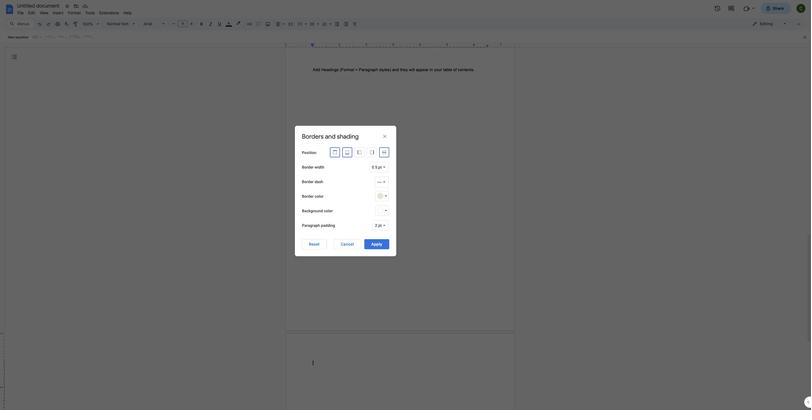 Task type: describe. For each thing, give the bounding box(es) containing it.
menu bar inside menu bar banner
[[15, 7, 134, 17]]

Star checkbox
[[63, 2, 71, 10]]

paragraph padding
[[302, 223, 335, 228]]

apply button
[[365, 239, 390, 249]]

border color
[[302, 194, 324, 199]]

borders and shading dialog
[[295, 0, 405, 410]]

position toolbar
[[327, 0, 405, 410]]

and
[[325, 133, 336, 140]]

border width list box
[[370, 162, 389, 173]]

equations toolbar
[[0, 32, 812, 43]]

2
[[375, 223, 378, 228]]

reset
[[309, 242, 320, 247]]

color for background color
[[324, 209, 333, 213]]

dash
[[315, 180, 323, 184]]

0.5 pt
[[372, 165, 382, 169]]

2 pt
[[375, 223, 382, 228]]

padding
[[321, 223, 335, 228]]

borders and shading application
[[0, 0, 812, 410]]

Rename text field
[[15, 2, 63, 9]]

border for border dash
[[302, 180, 314, 184]]

right margin image
[[486, 43, 515, 47]]

top margin image
[[0, 334, 4, 362]]

borders and shading
[[302, 133, 359, 140]]

new equation button
[[6, 33, 30, 41]]



Task type: vqa. For each thing, say whether or not it's contained in the screenshot.
Transition button
no



Task type: locate. For each thing, give the bounding box(es) containing it.
border width
[[302, 165, 325, 169]]

0.5
[[372, 165, 378, 169]]

1 horizontal spatial color
[[324, 209, 333, 213]]

1 border from the top
[[302, 165, 314, 169]]

border left the dash
[[302, 180, 314, 184]]

pt for 0.5 pt
[[379, 165, 382, 169]]

paragraph padding list box
[[373, 220, 389, 231]]

color up 'padding'
[[324, 209, 333, 213]]

border dash
[[302, 180, 323, 184]]

borders
[[302, 133, 324, 140]]

pt for 2 pt
[[379, 223, 382, 228]]

color for border color
[[315, 194, 324, 199]]

color down the dash
[[315, 194, 324, 199]]

left margin image
[[286, 43, 314, 47]]

3 border from the top
[[302, 194, 314, 199]]

borders and shading heading
[[302, 133, 359, 141]]

color
[[315, 194, 324, 199], [324, 209, 333, 213]]

equation
[[15, 35, 29, 39]]

border
[[302, 165, 314, 169], [302, 180, 314, 184], [302, 194, 314, 199]]

2 pt from the top
[[379, 223, 382, 228]]

shading
[[337, 133, 359, 140]]

position
[[302, 150, 317, 155]]

background color
[[302, 209, 333, 213]]

cancel
[[341, 242, 354, 247]]

border for border width
[[302, 165, 314, 169]]

menu bar banner
[[0, 0, 812, 410]]

0 horizontal spatial color
[[315, 194, 324, 199]]

Menus field
[[7, 20, 35, 28]]

border for border color
[[302, 194, 314, 199]]

apply
[[372, 242, 383, 247]]

2 points option
[[375, 223, 382, 228]]

border dash list box
[[375, 176, 392, 188]]

1 vertical spatial border
[[302, 180, 314, 184]]

0 vertical spatial pt
[[379, 165, 382, 169]]

paragraph
[[302, 223, 320, 228]]

pt inside 0.5 points option
[[379, 165, 382, 169]]

main toolbar
[[35, 0, 360, 265]]

pt right 0.5
[[379, 165, 382, 169]]

2 border from the top
[[302, 180, 314, 184]]

menu bar
[[15, 7, 134, 17]]

1 vertical spatial color
[[324, 209, 333, 213]]

width
[[315, 165, 325, 169]]

cancel button
[[334, 239, 361, 249]]

pt
[[379, 165, 382, 169], [379, 223, 382, 228]]

2 vertical spatial border
[[302, 194, 314, 199]]

pt right 2
[[379, 223, 382, 228]]

border left width
[[302, 165, 314, 169]]

share. private to only me. image
[[766, 6, 771, 11]]

0.5 points option
[[372, 164, 382, 170]]

new
[[8, 35, 15, 39]]

new equation
[[8, 35, 29, 39]]

1 vertical spatial pt
[[379, 223, 382, 228]]

pt inside 2 points option
[[379, 223, 382, 228]]

0 vertical spatial color
[[315, 194, 324, 199]]

border up "background"
[[302, 194, 314, 199]]

0 vertical spatial border
[[302, 165, 314, 169]]

background
[[302, 209, 323, 213]]

reset button
[[302, 239, 327, 249]]

1 pt from the top
[[379, 165, 382, 169]]



